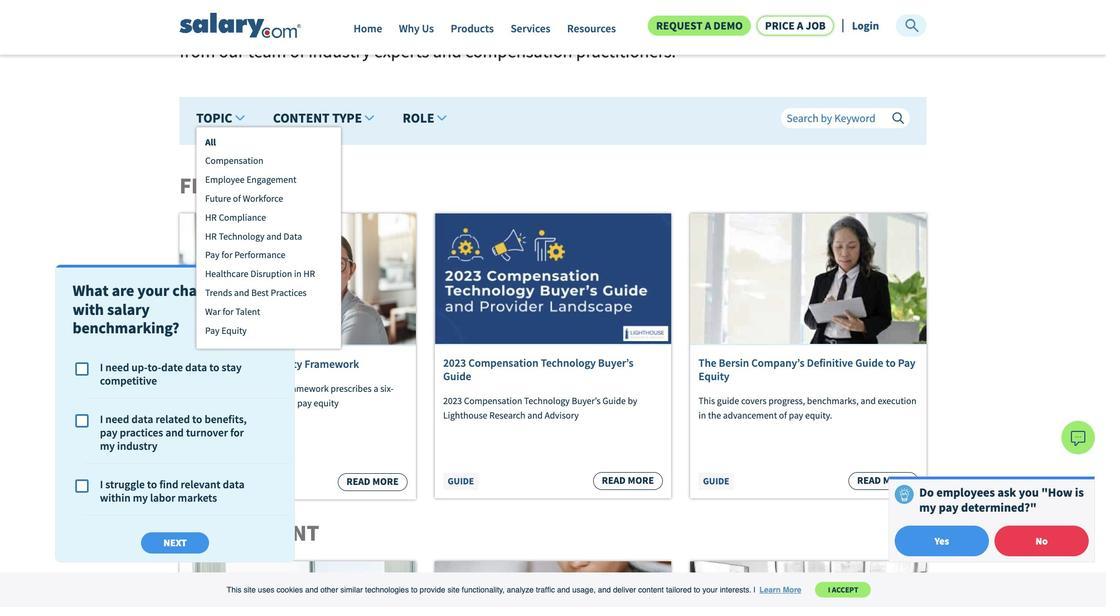 Task type: vqa. For each thing, say whether or not it's contained in the screenshot.


Task type: locate. For each thing, give the bounding box(es) containing it.
1 horizontal spatial read
[[602, 474, 626, 487]]

guide inside 2023 compensation technology buyer's guide
[[443, 369, 472, 383]]

1 vertical spatial in
[[699, 409, 706, 422]]

the left latest
[[661, 13, 686, 36]]

1 horizontal spatial industry
[[309, 40, 371, 63]]

buyer's for 2023 compensation technology buyer's guide by lighthouse research and advisory
[[572, 395, 601, 407]]

what
[[73, 281, 109, 301]]

1 vertical spatial your
[[703, 586, 718, 595]]

for
[[222, 249, 233, 261], [223, 306, 234, 318], [230, 426, 244, 440]]

1 horizontal spatial read more link
[[593, 473, 663, 491]]

data for to-
[[185, 360, 207, 374]]

data right white
[[223, 477, 245, 491]]

0 vertical spatial the
[[661, 13, 686, 36]]

challenges
[[173, 281, 246, 301]]

2 horizontal spatial data
[[223, 477, 245, 491]]

1 horizontal spatial a
[[705, 18, 712, 32]]

the plunkett pay equity framework
[[188, 357, 359, 371]]

hr
[[205, 211, 217, 224], [205, 230, 217, 242], [304, 268, 315, 280]]

0 vertical spatial in
[[294, 268, 302, 280]]

1 horizontal spatial compensation
[[466, 40, 573, 63]]

traffic
[[536, 586, 555, 595]]

1 horizontal spatial to-
[[241, 13, 262, 36]]

technology inside 2023 compensation technology buyer's guide
[[541, 356, 596, 370]]

a left job
[[797, 18, 804, 32]]

1 horizontal spatial your
[[703, 586, 718, 595]]

buyer's up advisory
[[572, 395, 601, 407]]

benefits,
[[205, 412, 247, 426]]

pay up methodology
[[240, 383, 255, 395]]

read more for the bersin company's definitive guide to pay equity
[[858, 474, 910, 487]]

0 vertical spatial 2023
[[443, 356, 466, 370]]

to left stay
[[209, 360, 219, 374]]

1 vertical spatial buyer's
[[572, 395, 601, 407]]

search image
[[905, 18, 920, 33], [892, 112, 905, 124]]

1 vertical spatial with
[[73, 299, 104, 320]]

2 vertical spatial data
[[223, 477, 245, 491]]

need inside i need data related to benefits, pay practices and turnover for my industry
[[105, 412, 129, 426]]

find
[[159, 477, 178, 491]]

site right 'provide' on the bottom left of page
[[448, 586, 460, 595]]

need for up-
[[105, 360, 129, 374]]

us
[[422, 21, 434, 35]]

plunkett inside the plunkett pay equity framework prescribes a six- step methodology to attain pay equity
[[205, 383, 239, 395]]

0 horizontal spatial your
[[138, 281, 169, 301]]

to up the execution
[[886, 356, 896, 370]]

next button
[[141, 533, 209, 554]]

the left bersin
[[699, 356, 717, 370]]

hr technology and data
[[205, 230, 302, 242]]

compensation inside 2023 compensation technology buyer's guide
[[469, 356, 539, 370]]

more for the bersin company's definitive guide to pay equity
[[884, 474, 910, 487]]

1 need from the top
[[105, 360, 129, 374]]

2 horizontal spatial read more link
[[849, 473, 919, 491]]

a inside "link"
[[705, 18, 712, 32]]

demo
[[714, 18, 743, 32]]

for inside i need data related to benefits, pay practices and turnover for my industry
[[230, 426, 244, 440]]

on
[[300, 13, 319, 36]]

industry up struggle
[[117, 439, 157, 453]]

latest
[[689, 13, 731, 36]]

0 vertical spatial your
[[138, 281, 169, 301]]

2023 inside 2023 compensation technology buyer's guide
[[443, 356, 466, 370]]

read more for 2023 compensation technology buyer's guide
[[602, 474, 654, 487]]

with inside what are your challenges with salary benchmarking?
[[73, 299, 104, 320]]

2 horizontal spatial a
[[797, 18, 804, 32]]

1 horizontal spatial of
[[290, 40, 305, 63]]

2023
[[443, 356, 466, 370], [443, 395, 462, 407]]

pay down war
[[205, 324, 220, 337]]

do
[[920, 485, 934, 500]]

hr down hr compliance
[[205, 230, 217, 242]]

attain
[[272, 397, 296, 409]]

to inside i struggle to find relevant data within my labor markets
[[147, 477, 157, 491]]

0 vertical spatial of
[[290, 40, 305, 63]]

up- down benchmarking?
[[132, 360, 148, 374]]

trends
[[434, 13, 482, 36]]

1 horizontal spatial in
[[699, 409, 706, 422]]

0 vertical spatial up-
[[216, 13, 241, 36]]

data
[[185, 360, 207, 374], [132, 412, 153, 426], [223, 477, 245, 491]]

0 horizontal spatial read more link
[[338, 474, 408, 491]]

guide inside the bersin company's definitive guide to pay equity
[[856, 356, 884, 370]]

this inside cookieconsent dialog
[[227, 586, 242, 595]]

do employees ask you "how is my pay determined?"
[[920, 485, 1084, 515]]

the inside the plunkett pay equity framework prescribes a six- step methodology to attain pay equity
[[188, 383, 203, 395]]

the bersin company's definitive guide to pay equity link
[[699, 356, 919, 383]]

i struggle to find relevant data within my labor markets
[[100, 477, 245, 505]]

the plunkett pay equity framework link
[[188, 357, 408, 371]]

with
[[625, 13, 658, 36], [73, 299, 104, 320]]

to inside the plunkett pay equity framework prescribes a six- step methodology to attain pay equity
[[262, 397, 270, 409]]

hr for hr compliance
[[205, 211, 217, 224]]

compensation
[[205, 155, 264, 167], [469, 356, 539, 370], [464, 395, 522, 407]]

framework
[[305, 357, 359, 371], [284, 383, 329, 395]]

of right future
[[233, 192, 241, 205]]

a for demo
[[705, 18, 712, 32]]

1 horizontal spatial read more
[[602, 474, 654, 487]]

1 vertical spatial compensation
[[469, 356, 539, 370]]

more for the plunkett pay equity framework
[[373, 475, 399, 488]]

data inside i struggle to find relevant data within my labor markets
[[223, 477, 245, 491]]

the plunkett pay equity framework prescribes a six- step methodology to attain pay equity
[[188, 383, 394, 409]]

with left are
[[73, 299, 104, 320]]

this guide covers progress, benchmarks, and execution in the advancement of pay equity.
[[699, 395, 917, 422]]

2 2023 from the top
[[443, 395, 462, 407]]

a left the demo on the top right of page
[[705, 18, 712, 32]]

0 horizontal spatial data
[[132, 412, 153, 426]]

1 vertical spatial 2023
[[443, 395, 462, 407]]

2023 inside 2023 compensation technology buyer's guide by lighthouse research and advisory
[[443, 395, 462, 407]]

1 vertical spatial compensation
[[466, 40, 573, 63]]

i left struggle
[[100, 477, 103, 491]]

None search field
[[781, 108, 910, 126]]

1 2023 from the top
[[443, 356, 466, 370]]

need down competitive
[[105, 412, 129, 426]]

my up struggle
[[100, 439, 115, 453]]

data inside i need up-to-date data to stay competitive
[[185, 360, 207, 374]]

need down benchmarking?
[[105, 360, 129, 374]]

read for the bersin company's definitive guide to pay equity
[[858, 474, 881, 487]]

best
[[251, 287, 269, 299]]

2 horizontal spatial read
[[858, 474, 881, 487]]

date inside stay up-to-date on compensation trends and best practices with the latest research and insights from our team of industry experts and compensation practitioners.
[[262, 13, 296, 36]]

benchmarking?
[[73, 318, 179, 338]]

date
[[262, 13, 296, 36], [161, 360, 183, 374]]

to right tailored
[[694, 586, 701, 595]]

healthcare
[[205, 268, 249, 280]]

future of workforce
[[205, 192, 283, 205]]

with inside stay up-to-date on compensation trends and best practices with the latest research and insights from our team of industry experts and compensation practitioners.
[[625, 13, 658, 36]]

framework up equity
[[284, 383, 329, 395]]

1 horizontal spatial data
[[185, 360, 207, 374]]

0 vertical spatial framework
[[305, 357, 359, 371]]

pay right attain
[[297, 397, 312, 409]]

hr down future
[[205, 211, 217, 224]]

the inside 'this guide covers progress, benchmarks, and execution in the advancement of pay equity.'
[[708, 409, 721, 422]]

to- up team
[[241, 13, 262, 36]]

stay up-to-date on compensation trends and best practices with the latest research and insights from our team of industry experts and compensation practitioners.
[[180, 13, 893, 63]]

up- up our
[[216, 13, 241, 36]]

hr compliance
[[205, 211, 266, 224]]

0 vertical spatial data
[[185, 360, 207, 374]]

are
[[112, 281, 134, 301]]

hr up practices
[[304, 268, 315, 280]]

to down step
[[192, 412, 202, 426]]

best
[[518, 13, 550, 36]]

equity up the plunkett pay equity framework prescribes a six- step methodology to attain pay equity
[[272, 357, 302, 371]]

0 horizontal spatial my
[[100, 439, 115, 453]]

engagement
[[247, 174, 297, 186]]

framework for the plunkett pay equity framework
[[305, 357, 359, 371]]

i down benchmarking?
[[100, 360, 103, 374]]

1 vertical spatial need
[[105, 412, 129, 426]]

for down methodology
[[230, 426, 244, 440]]

0 horizontal spatial to-
[[148, 360, 161, 374]]

1 vertical spatial this
[[227, 586, 242, 595]]

i inside 'button'
[[828, 585, 831, 595]]

framework for the plunkett pay equity framework prescribes a six- step methodology to attain pay equity
[[284, 383, 329, 395]]

1 vertical spatial for
[[223, 306, 234, 318]]

featured
[[180, 172, 283, 200]]

industry down 'home'
[[309, 40, 371, 63]]

your left interests.
[[703, 586, 718, 595]]

gender pay gap: why are women paid less? image
[[435, 561, 672, 607]]

guide inside 2023 compensation technology buyer's guide by lighthouse research and advisory
[[603, 395, 626, 407]]

1 horizontal spatial site
[[448, 586, 460, 595]]

a
[[705, 18, 712, 32], [797, 18, 804, 32], [374, 383, 379, 395]]

2 vertical spatial of
[[779, 409, 787, 422]]

0 horizontal spatial date
[[161, 360, 183, 374]]

0 horizontal spatial with
[[73, 299, 104, 320]]

plunkett down pay equity
[[208, 357, 249, 371]]

2 vertical spatial technology
[[524, 395, 570, 407]]

pay
[[297, 397, 312, 409], [789, 409, 804, 422], [100, 426, 117, 440], [939, 500, 959, 515]]

plunkett up methodology
[[205, 383, 239, 395]]

0 vertical spatial practices
[[554, 13, 621, 36]]

read more link for 2023 compensation technology buyer's guide
[[593, 473, 663, 491]]

2 horizontal spatial of
[[779, 409, 787, 422]]

of down progress,
[[779, 409, 787, 422]]

how to continuously monitor pay equity image
[[691, 214, 927, 346]]

1 horizontal spatial this
[[699, 395, 715, 407]]

1 vertical spatial of
[[233, 192, 241, 205]]

my inside i need data related to benefits, pay practices and turnover for my industry
[[100, 439, 115, 453]]

no button
[[995, 526, 1089, 557]]

1 horizontal spatial practices
[[554, 13, 621, 36]]

of inside stay up-to-date on compensation trends and best practices with the latest research and insights from our team of industry experts and compensation practitioners.
[[290, 40, 305, 63]]

pay up struggle
[[100, 426, 117, 440]]

my
[[100, 439, 115, 453], [133, 491, 148, 505], [920, 500, 937, 515]]

read more link for the bersin company's definitive guide to pay equity
[[849, 473, 919, 491]]

this inside 'this guide covers progress, benchmarks, and execution in the advancement of pay equity.'
[[699, 395, 715, 407]]

date up team
[[262, 13, 296, 36]]

my up yes
[[920, 500, 937, 515]]

to left attain
[[262, 397, 270, 409]]

your right are
[[138, 281, 169, 301]]

compensation for 2023 compensation technology buyer's guide by lighthouse research and advisory
[[464, 395, 522, 407]]

competitive
[[100, 374, 157, 388]]

for for pay
[[222, 249, 233, 261]]

this left 'uses'
[[227, 586, 242, 595]]

up-
[[216, 13, 241, 36], [132, 360, 148, 374]]

1 vertical spatial framework
[[284, 383, 329, 395]]

up- inside i need up-to-date data to stay competitive
[[132, 360, 148, 374]]

date right competitive
[[161, 360, 183, 374]]

1 vertical spatial hr
[[205, 230, 217, 242]]

resources
[[567, 21, 616, 35]]

0 horizontal spatial up-
[[132, 360, 148, 374]]

compensation inside 2023 compensation technology buyer's guide by lighthouse research and advisory
[[464, 395, 522, 407]]

2 horizontal spatial my
[[920, 500, 937, 515]]

struggle
[[105, 477, 145, 491]]

i inside i struggle to find relevant data within my labor markets
[[100, 477, 103, 491]]

0 horizontal spatial site
[[244, 586, 256, 595]]

i inside i need data related to benefits, pay practices and turnover for my industry
[[100, 412, 103, 426]]

guide for the bersin company's definitive guide to pay equity
[[856, 356, 884, 370]]

buyer's inside 2023 compensation technology buyer's guide by lighthouse research and advisory
[[572, 395, 601, 407]]

framework up the "prescribes"
[[305, 357, 359, 371]]

topic
[[196, 109, 233, 127]]

i for i need up-to-date data to stay competitive
[[100, 360, 103, 374]]

the for the bersin company's definitive guide to pay equity
[[699, 356, 717, 370]]

0 horizontal spatial compensation
[[323, 13, 430, 36]]

for up healthcare
[[222, 249, 233, 261]]

hr for hr technology and data
[[205, 230, 217, 242]]

pay right do
[[939, 500, 959, 515]]

2 horizontal spatial read more
[[858, 474, 910, 487]]

white
[[192, 476, 220, 489]]

the up step
[[188, 383, 203, 395]]

practices inside stay up-to-date on compensation trends and best practices with the latest research and insights from our team of industry experts and compensation practitioners.
[[554, 13, 621, 36]]

0 horizontal spatial this
[[227, 586, 242, 595]]

1 vertical spatial search image
[[892, 112, 905, 124]]

my left labor
[[133, 491, 148, 505]]

practices inside i need data related to benefits, pay practices and turnover for my industry
[[120, 426, 163, 440]]

a for job
[[797, 18, 804, 32]]

employee
[[205, 174, 245, 186]]

i inside i need up-to-date data to stay competitive
[[100, 360, 103, 374]]

1 vertical spatial to-
[[148, 360, 161, 374]]

and inside i need data related to benefits, pay practices and turnover for my industry
[[165, 426, 184, 440]]

i left accept
[[828, 585, 831, 595]]

1 horizontal spatial with
[[625, 13, 658, 36]]

0 vertical spatial with
[[625, 13, 658, 36]]

the left stay
[[188, 357, 206, 371]]

0 vertical spatial this
[[699, 395, 715, 407]]

guide
[[717, 395, 740, 407]]

pay down progress,
[[789, 409, 804, 422]]

2 need from the top
[[105, 412, 129, 426]]

disruption
[[251, 268, 292, 280]]

do employees ask you "how is my pay determined?" document
[[889, 477, 1096, 563]]

technology inside 2023 compensation technology buyer's guide by lighthouse research and advisory
[[524, 395, 570, 407]]

a left six-
[[374, 383, 379, 395]]

0 horizontal spatial industry
[[117, 439, 157, 453]]

0 horizontal spatial of
[[233, 192, 241, 205]]

site left 'uses'
[[244, 586, 256, 595]]

pay up the execution
[[898, 356, 916, 370]]

my inside i struggle to find relevant data within my labor markets
[[133, 491, 148, 505]]

2 vertical spatial for
[[230, 426, 244, 440]]

practitioners.
[[576, 40, 676, 63]]

0 vertical spatial need
[[105, 360, 129, 374]]

talent
[[236, 306, 260, 318]]

to left find
[[147, 477, 157, 491]]

employees
[[937, 485, 996, 500]]

and
[[485, 13, 514, 36], [802, 13, 831, 36], [433, 40, 462, 63], [266, 230, 282, 242], [234, 287, 249, 299], [861, 395, 876, 407], [528, 409, 543, 422], [165, 426, 184, 440], [305, 586, 318, 595], [557, 586, 570, 595], [598, 586, 611, 595]]

i for i need data related to benefits, pay practices and turnover for my industry
[[100, 412, 103, 426]]

a inside the plunkett pay equity framework prescribes a six- step methodology to attain pay equity
[[374, 383, 379, 395]]

2 vertical spatial compensation
[[464, 395, 522, 407]]

0 vertical spatial buyer's
[[598, 356, 634, 370]]

up- inside stay up-to-date on compensation trends and best practices with the latest research and insights from our team of industry experts and compensation practitioners.
[[216, 13, 241, 36]]

2023 for 2023 compensation technology buyer's guide by lighthouse research and advisory
[[443, 395, 462, 407]]

this for this site uses cookies and other similar technologies to provide site functionality, analyze traffic and usage, and deliver content tailored to your interests. | learn more
[[227, 586, 242, 595]]

framework inside the plunkett pay equity framework prescribes a six- step methodology to attain pay equity
[[284, 383, 329, 395]]

1 vertical spatial the
[[708, 409, 721, 422]]

0 horizontal spatial read more
[[347, 475, 399, 488]]

1 horizontal spatial my
[[133, 491, 148, 505]]

compensation up experts
[[323, 13, 430, 36]]

1 vertical spatial up-
[[132, 360, 148, 374]]

practices down competitive
[[120, 426, 163, 440]]

2023 compensation technology buyer's guide image
[[435, 214, 672, 346]]

in up practices
[[294, 268, 302, 280]]

to
[[886, 356, 896, 370], [209, 360, 219, 374], [262, 397, 270, 409], [192, 412, 202, 426], [147, 477, 157, 491], [411, 586, 418, 595], [694, 586, 701, 595]]

advancement
[[723, 409, 778, 422]]

buyer's for 2023 compensation technology buyer's guide
[[598, 356, 634, 370]]

yes button
[[895, 526, 990, 557]]

this site uses cookies and other similar technologies to provide site functionality, analyze traffic and usage, and deliver content tailored to your interests. | learn more
[[227, 586, 802, 595]]

0 vertical spatial to-
[[241, 13, 262, 36]]

technology
[[219, 230, 265, 242], [541, 356, 596, 370], [524, 395, 570, 407]]

i for i struggle to find relevant data within my labor markets
[[100, 477, 103, 491]]

industry
[[309, 40, 371, 63], [117, 439, 157, 453]]

equity up 'guide' in the bottom of the page
[[699, 369, 730, 383]]

buyer's up 'by'
[[598, 356, 634, 370]]

to- down benchmarking?
[[148, 360, 161, 374]]

all
[[205, 136, 216, 148]]

why us
[[399, 21, 434, 35]]

by
[[628, 395, 638, 407]]

for right war
[[223, 306, 234, 318]]

type
[[332, 109, 362, 127]]

buyer's inside 2023 compensation technology buyer's guide
[[598, 356, 634, 370]]

1 horizontal spatial date
[[262, 13, 296, 36]]

0 vertical spatial industry
[[309, 40, 371, 63]]

pay inside 'do employees ask you "how is my pay determined?"'
[[939, 500, 959, 515]]

0 vertical spatial date
[[262, 13, 296, 36]]

turnover
[[186, 426, 228, 440]]

1 vertical spatial data
[[132, 412, 153, 426]]

site
[[244, 586, 256, 595], [448, 586, 460, 595]]

with up practitioners.
[[625, 13, 658, 36]]

data
[[284, 230, 302, 242]]

i
[[100, 360, 103, 374], [100, 412, 103, 426], [100, 477, 103, 491], [828, 585, 831, 595]]

equity up attain
[[257, 383, 282, 395]]

0 horizontal spatial practices
[[120, 426, 163, 440]]

1 horizontal spatial the
[[708, 409, 721, 422]]

1 vertical spatial plunkett
[[205, 383, 239, 395]]

1 vertical spatial industry
[[117, 439, 157, 453]]

the down 'guide' in the bottom of the page
[[708, 409, 721, 422]]

i for i accept
[[828, 585, 831, 595]]

compensation for 2023 compensation technology buyer's guide
[[469, 356, 539, 370]]

plunkett for the plunkett pay equity framework
[[208, 357, 249, 371]]

compensation down the services
[[466, 40, 573, 63]]

0 horizontal spatial the
[[661, 13, 686, 36]]

1 vertical spatial date
[[161, 360, 183, 374]]

employee engagement
[[205, 174, 297, 186]]

team
[[248, 40, 287, 63]]

in left advancement
[[699, 409, 706, 422]]

this left 'guide' in the bottom of the page
[[699, 395, 715, 407]]

future
[[205, 192, 231, 205]]

2023 compensation technology buyer's guide
[[443, 356, 634, 383]]

0 vertical spatial search image
[[905, 18, 920, 33]]

practices up practitioners.
[[554, 13, 621, 36]]

price
[[766, 18, 795, 32]]

need inside i need up-to-date data to stay competitive
[[105, 360, 129, 374]]

1 vertical spatial technology
[[541, 356, 596, 370]]

what are your challenges with salary benchmarking? document
[[55, 265, 295, 563]]

0 vertical spatial plunkett
[[208, 357, 249, 371]]

0 vertical spatial hr
[[205, 211, 217, 224]]

data left stay
[[185, 360, 207, 374]]

functionality,
[[462, 586, 505, 595]]

0 horizontal spatial read
[[347, 475, 371, 488]]

0 horizontal spatial a
[[374, 383, 379, 395]]

i need up-to-date data to stay competitive
[[100, 360, 242, 388]]

the inside the bersin company's definitive guide to pay equity
[[699, 356, 717, 370]]

i down competitive
[[100, 412, 103, 426]]

1 vertical spatial practices
[[120, 426, 163, 440]]

1 horizontal spatial up-
[[216, 13, 241, 36]]

0 vertical spatial for
[[222, 249, 233, 261]]

of down on
[[290, 40, 305, 63]]

more for 2023 compensation technology buyer's guide
[[628, 474, 654, 487]]

data left related
[[132, 412, 153, 426]]



Task type: describe. For each thing, give the bounding box(es) containing it.
salary
[[107, 299, 150, 320]]

your inside cookieconsent dialog
[[703, 586, 718, 595]]

interests.
[[720, 586, 752, 595]]

industry inside i need data related to benefits, pay practices and turnover for my industry
[[117, 439, 157, 453]]

0 vertical spatial compensation
[[205, 155, 264, 167]]

ask
[[998, 485, 1017, 500]]

recent
[[241, 519, 319, 547]]

2023 for 2023 compensation technology buyer's guide
[[443, 356, 466, 370]]

request
[[657, 18, 703, 32]]

0 vertical spatial compensation
[[323, 13, 430, 36]]

no
[[1036, 535, 1048, 548]]

your inside what are your challenges with salary benchmarking?
[[138, 281, 169, 301]]

10 ways ai can be used in talent acquisition image
[[180, 561, 416, 607]]

workforce
[[243, 192, 283, 205]]

my inside 'do employees ask you "how is my pay determined?"'
[[920, 500, 937, 515]]

read more for the plunkett pay equity framework
[[347, 475, 399, 488]]

equity.
[[806, 409, 833, 422]]

read more link for the plunkett pay equity framework
[[338, 474, 408, 491]]

company's
[[752, 356, 805, 370]]

industry inside stay up-to-date on compensation trends and best practices with the latest research and insights from our team of industry experts and compensation practitioners.
[[309, 40, 371, 63]]

2 site from the left
[[448, 586, 460, 595]]

benchmarks,
[[807, 395, 859, 407]]

data inside i need data related to benefits, pay practices and turnover for my industry
[[132, 412, 153, 426]]

learn
[[760, 586, 781, 595]]

pay equity
[[205, 324, 247, 337]]

of inside 'this guide covers progress, benchmarks, and execution in the advancement of pay equity.'
[[779, 409, 787, 422]]

within
[[100, 491, 131, 505]]

war
[[205, 306, 221, 318]]

to- inside stay up-to-date on compensation trends and best practices with the latest research and insights from our team of industry experts and compensation practitioners.
[[241, 13, 262, 36]]

covers
[[742, 395, 767, 407]]

pay inside the plunkett pay equity framework prescribes a six- step methodology to attain pay equity
[[240, 383, 255, 395]]

white paper
[[192, 476, 249, 489]]

i accept button
[[816, 582, 872, 598]]

|
[[754, 586, 756, 595]]

pay up healthcare
[[205, 249, 220, 261]]

cookieconsent dialog
[[0, 573, 1107, 607]]

0 vertical spatial technology
[[219, 230, 265, 242]]

to left 'provide' on the bottom left of page
[[411, 586, 418, 595]]

more inside cookieconsent dialog
[[783, 586, 802, 595]]

salary.com image
[[180, 13, 301, 39]]

similar
[[341, 586, 363, 595]]

performance
[[235, 249, 286, 261]]

products link
[[451, 21, 494, 40]]

and inside 2023 compensation technology buyer's guide by lighthouse research and advisory
[[528, 409, 543, 422]]

equity inside the bersin company's definitive guide to pay equity
[[699, 369, 730, 383]]

price a job
[[766, 18, 826, 32]]

the essentials of successful compensation plan management| salary.com image
[[691, 561, 927, 607]]

1 site from the left
[[244, 586, 256, 595]]

home
[[354, 21, 382, 35]]

to inside the bersin company's definitive guide to pay equity
[[886, 356, 896, 370]]

services
[[511, 21, 551, 35]]

this for this guide covers progress, benchmarks, and execution in the advancement of pay equity.
[[699, 395, 715, 407]]

is
[[1076, 485, 1084, 500]]

methodology
[[207, 397, 260, 409]]

the inside stay up-to-date on compensation trends and best practices with the latest research and insights from our team of industry experts and compensation practitioners.
[[661, 13, 686, 36]]

to- inside i need up-to-date data to stay competitive
[[148, 360, 161, 374]]

usage,
[[573, 586, 596, 595]]

technologies
[[365, 586, 409, 595]]

cookies
[[277, 586, 303, 595]]

execution
[[878, 395, 917, 407]]

most recent
[[180, 519, 319, 547]]

data for find
[[223, 477, 245, 491]]

pay inside the plunkett pay equity framework prescribes a six- step methodology to attain pay equity
[[297, 397, 312, 409]]

you
[[1019, 485, 1039, 500]]

Search by Keyword search field
[[781, 108, 910, 128]]

content type
[[273, 109, 362, 127]]

home link
[[354, 21, 382, 40]]

the plunkett pay equity framework image
[[180, 214, 416, 346]]

why us link
[[399, 21, 434, 40]]

insights
[[835, 13, 893, 36]]

request a demo
[[657, 18, 743, 32]]

in inside 'this guide covers progress, benchmarks, and execution in the advancement of pay equity.'
[[699, 409, 706, 422]]

pay inside 'this guide covers progress, benchmarks, and execution in the advancement of pay equity.'
[[789, 409, 804, 422]]

experts
[[374, 40, 430, 63]]

pay inside the bersin company's definitive guide to pay equity
[[898, 356, 916, 370]]

job
[[806, 18, 826, 32]]

learn more button
[[758, 582, 803, 599]]

resources link
[[567, 21, 616, 40]]

"how
[[1042, 485, 1073, 500]]

technology for 2023 compensation technology buyer's guide
[[541, 356, 596, 370]]

the bersin company's definitive guide to pay equity
[[699, 356, 916, 383]]

prescribes
[[331, 383, 372, 395]]

guide for 2023 compensation technology buyer's guide by lighthouse research and advisory
[[603, 395, 626, 407]]

read for the plunkett pay equity framework
[[347, 475, 371, 488]]

price a job link
[[757, 16, 835, 36]]

from
[[180, 40, 215, 63]]

pay for performance
[[205, 249, 286, 261]]

why
[[399, 21, 420, 35]]

equity down "war for talent" on the left
[[222, 324, 247, 337]]

i accept
[[828, 585, 859, 595]]

guide for 2023 compensation technology buyer's guide
[[443, 369, 472, 383]]

definitive
[[807, 356, 854, 370]]

read for 2023 compensation technology buyer's guide
[[602, 474, 626, 487]]

0 horizontal spatial in
[[294, 268, 302, 280]]

technology for 2023 compensation technology buyer's guide by lighthouse research and advisory
[[524, 395, 570, 407]]

war for talent
[[205, 306, 260, 318]]

our
[[219, 40, 245, 63]]

research
[[490, 409, 526, 422]]

the for the plunkett pay equity framework prescribes a six- step methodology to attain pay equity
[[188, 383, 203, 395]]

research
[[735, 13, 799, 36]]

equity inside the plunkett pay equity framework prescribes a six- step methodology to attain pay equity
[[257, 383, 282, 395]]

need for data
[[105, 412, 129, 426]]

labor
[[150, 491, 176, 505]]

date inside i need up-to-date data to stay competitive
[[161, 360, 183, 374]]

pay right stay
[[252, 357, 269, 371]]

to inside i need up-to-date data to stay competitive
[[209, 360, 219, 374]]

deliver
[[613, 586, 636, 595]]

and inside 'this guide covers progress, benchmarks, and execution in the advancement of pay equity.'
[[861, 395, 876, 407]]

for for war
[[223, 306, 234, 318]]

the for the plunkett pay equity framework
[[188, 357, 206, 371]]

stay
[[222, 360, 242, 374]]

content
[[273, 109, 330, 127]]

tailored
[[666, 586, 692, 595]]

lighthouse
[[443, 409, 488, 422]]

related
[[156, 412, 190, 426]]

uses
[[258, 586, 275, 595]]

advisory
[[545, 409, 579, 422]]

i need data related to benefits, pay practices and turnover for my industry
[[100, 412, 247, 453]]

plunkett for the plunkett pay equity framework prescribes a six- step methodology to attain pay equity
[[205, 383, 239, 395]]

determined?"
[[962, 500, 1037, 515]]

relevant
[[181, 477, 221, 491]]

pay inside i need data related to benefits, pay practices and turnover for my industry
[[100, 426, 117, 440]]

to inside i need data related to benefits, pay practices and turnover for my industry
[[192, 412, 202, 426]]

practices
[[271, 287, 307, 299]]

next
[[164, 537, 187, 549]]

services link
[[511, 21, 551, 40]]

what are your challenges with salary benchmarking?
[[73, 281, 246, 338]]

request a demo link
[[648, 16, 752, 36]]

2 vertical spatial hr
[[304, 268, 315, 280]]



